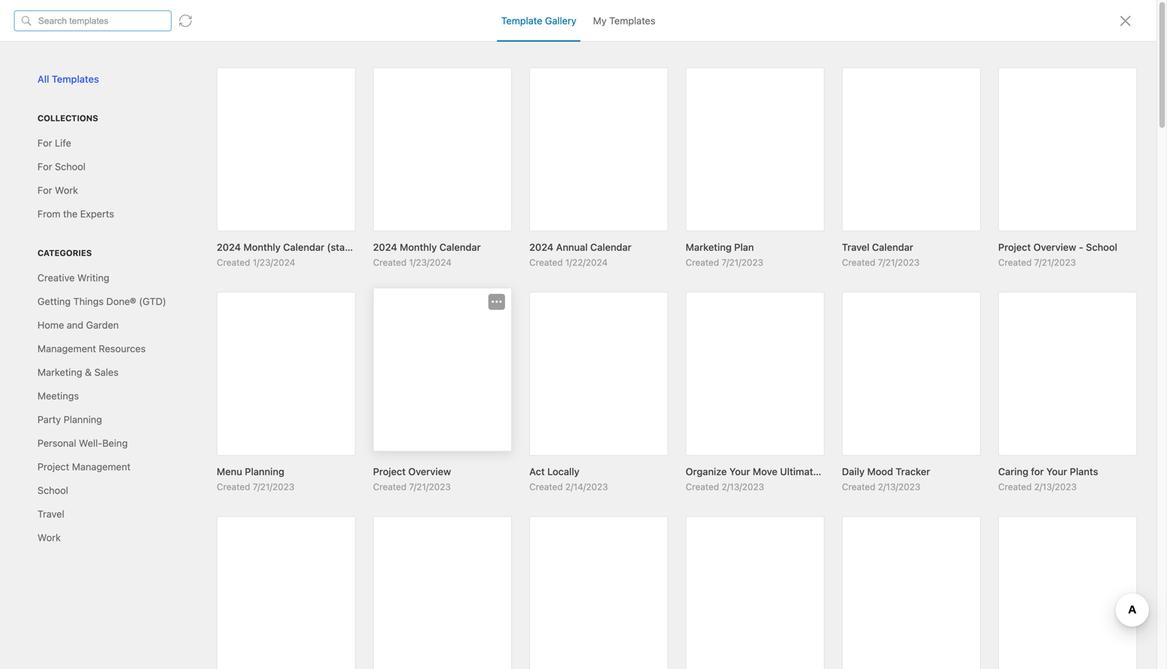 Task type: describe. For each thing, give the bounding box(es) containing it.
font color image
[[864, 48, 897, 67]]

earth inside if life were any different for me, and i could choose how, i would probably want to be a whale. they are the largest mammal on earth and masters of their vast d...
[[295, 133, 318, 144]]

were
[[219, 104, 239, 115]]

new
[[38, 107, 59, 119]]

note window element
[[0, 0, 1167, 669]]

1/1
[[211, 404, 221, 414]]

any
[[242, 104, 257, 115]]

just now for a known way to enjoy life.
[[195, 328, 231, 338]]

mammal
[[244, 133, 279, 144]]

shared with me link
[[13, 514, 159, 536]]

a
[[339, 119, 344, 130]]

d...
[[216, 148, 229, 159]]

nov 21, 2023
[[195, 422, 247, 432]]

recent
[[41, 267, 67, 274]]

2023
[[227, 422, 247, 432]]

1 now from the top
[[214, 139, 231, 149]]

be
[[325, 119, 336, 130]]

enjoy
[[265, 293, 288, 304]]

first notebook
[[505, 19, 569, 30]]

first notebook button
[[489, 15, 571, 34]]

they
[[377, 119, 398, 130]]

shortcuts
[[43, 172, 85, 183]]

thumbnail image
[[366, 277, 427, 338]]

me
[[97, 519, 111, 530]]

main element
[[0, 0, 181, 669]]

recent notes
[[41, 267, 92, 274]]

notes inside group
[[70, 267, 92, 274]]

a known way to enjoy life.
[[195, 293, 306, 304]]

to up any
[[248, 90, 257, 100]]

masters
[[339, 133, 373, 144]]

whale.
[[346, 119, 374, 130]]

probably
[[251, 119, 288, 130]]

things
[[195, 373, 225, 384]]

could
[[355, 104, 378, 115]]

0 horizontal spatial untitled button
[[181, 450, 441, 545]]

to right the way
[[254, 293, 263, 304]]

0 vertical spatial and
[[331, 104, 347, 115]]

a
[[195, 293, 201, 304]]

21,
[[213, 422, 224, 432]]

0 horizontal spatial notes
[[44, 400, 69, 411]]

0 horizontal spatial of
[[308, 90, 317, 100]]

Note Editor text field
[[0, 0, 1167, 669]]

vast
[[195, 148, 213, 159]]

if
[[195, 104, 201, 115]]

are
[[400, 119, 414, 130]]

calendar
[[44, 444, 82, 455]]

if life were any different for me, and i could choose how, i would probably want to be a whale. they are the largest mammal on earth and masters of their vast d...
[[195, 104, 414, 159]]

notes link
[[13, 394, 159, 416]]

none search field inside main element
[[38, 69, 149, 85]]

center
[[276, 90, 305, 100]]

dog
[[235, 388, 252, 399]]

would
[[222, 119, 248, 130]]

me,
[[313, 104, 329, 115]]

nov
[[195, 422, 211, 432]]

the up me, at the left top of page
[[319, 90, 333, 100]]

0 vertical spatial i
[[350, 104, 352, 115]]

untitled inside the note window element
[[596, 19, 630, 30]]

shared
[[44, 519, 74, 530]]

with
[[77, 519, 95, 530]]

do
[[238, 373, 249, 384]]

now for untitled
[[214, 219, 231, 229]]



Task type: locate. For each thing, give the bounding box(es) containing it.
1 vertical spatial and
[[321, 133, 337, 144]]

tree containing shortcuts
[[5, 136, 176, 566]]

1 vertical spatial just now
[[195, 219, 231, 229]]

the inside things to do feed the dog
[[219, 388, 233, 399]]

want
[[291, 119, 312, 130]]

recent notes group
[[13, 188, 159, 400]]

the inside if life were any different for me, and i could choose how, i would probably want to be a whale. they are the largest mammal on earth and masters of their vast d...
[[195, 133, 209, 144]]

my journey to the center of the earth
[[195, 90, 359, 100]]

1 just from the top
[[195, 139, 212, 149]]

and up a
[[331, 104, 347, 115]]

1 vertical spatial untitled
[[195, 200, 230, 211]]

1 vertical spatial of
[[376, 133, 385, 144]]

and
[[331, 104, 347, 115], [321, 133, 337, 144]]

0 horizontal spatial earth
[[295, 133, 318, 144]]

notes
[[192, 17, 240, 38], [70, 267, 92, 274], [44, 400, 69, 411]]

2 vertical spatial untitled
[[195, 484, 230, 494]]

now
[[214, 139, 231, 149], [214, 219, 231, 229], [214, 328, 231, 338]]

3 now from the top
[[214, 328, 231, 338]]

2 vertical spatial now
[[214, 328, 231, 338]]

1 vertical spatial untitled button
[[181, 450, 441, 545]]

i
[[350, 104, 352, 115], [218, 119, 220, 130]]

of inside if life were any different for me, and i could choose how, i would probably want to be a whale. they are the largest mammal on earth and masters of their vast d...
[[376, 133, 385, 144]]

highlight image
[[964, 48, 996, 67]]

2 just now from the top
[[195, 219, 231, 229]]

3 just from the top
[[195, 328, 212, 338]]

of
[[308, 90, 317, 100], [376, 133, 385, 144]]

to left do
[[227, 373, 236, 384]]

note
[[62, 107, 84, 119]]

calendar button
[[13, 438, 159, 461]]

0 vertical spatial just
[[195, 139, 212, 149]]

untitled button
[[580, 15, 633, 34], [181, 450, 441, 545]]

1 horizontal spatial i
[[350, 104, 352, 115]]

to
[[248, 90, 257, 100], [314, 119, 323, 130], [254, 293, 263, 304], [227, 373, 236, 384]]

the up different
[[259, 90, 274, 100]]

their
[[387, 133, 407, 144]]

for
[[299, 104, 311, 115]]

earth up could
[[336, 90, 359, 100]]

Search text field
[[38, 71, 149, 84]]

tasks button
[[13, 416, 159, 438]]

tree inside main element
[[5, 136, 176, 566]]

1 just now from the top
[[195, 139, 231, 149]]

0 vertical spatial of
[[308, 90, 317, 100]]

2 just from the top
[[195, 219, 212, 229]]

1 horizontal spatial of
[[376, 133, 385, 144]]

tasks
[[44, 422, 68, 433]]

just for a known way to enjoy life.
[[195, 328, 212, 338]]

on
[[282, 133, 293, 144]]

of down they
[[376, 133, 385, 144]]

untitled down 21,
[[195, 484, 230, 494]]

1 vertical spatial earth
[[295, 133, 318, 144]]

way
[[234, 293, 252, 304]]

my
[[195, 90, 208, 100]]

just now for untitled
[[195, 219, 231, 229]]

2 horizontal spatial notes
[[192, 17, 240, 38]]

largest
[[212, 133, 241, 144]]

0 vertical spatial just now
[[195, 139, 231, 149]]

shortcuts button
[[13, 166, 159, 188]]

just
[[195, 139, 212, 149], [195, 219, 212, 229], [195, 328, 212, 338]]

feed
[[195, 388, 216, 399]]

notes up tasks
[[44, 400, 69, 411]]

things to do feed the dog
[[195, 373, 252, 399]]

known
[[204, 293, 232, 304]]

notes up 'journey'
[[192, 17, 240, 38]]

the
[[259, 90, 274, 100], [319, 90, 333, 100], [195, 133, 209, 144], [219, 388, 233, 399]]

earth down want
[[295, 133, 318, 144]]

journey
[[211, 90, 246, 100]]

earth
[[336, 90, 359, 100], [295, 133, 318, 144]]

0 vertical spatial earth
[[336, 90, 359, 100]]

3 just now from the top
[[195, 328, 231, 338]]

shared with me
[[44, 519, 111, 530]]

0 vertical spatial now
[[214, 139, 231, 149]]

1 horizontal spatial untitled button
[[580, 15, 633, 34]]

0 horizontal spatial i
[[218, 119, 220, 130]]

of up for
[[308, 90, 317, 100]]

to inside if life were any different for me, and i could choose how, i would probably want to be a whale. they are the largest mammal on earth and masters of their vast d...
[[314, 119, 323, 130]]

now for a known way to enjoy life.
[[214, 328, 231, 338]]

choose
[[381, 104, 412, 115]]

2 now from the top
[[214, 219, 231, 229]]

1 horizontal spatial earth
[[336, 90, 359, 100]]

how,
[[195, 119, 215, 130]]

0 vertical spatial notes
[[192, 17, 240, 38]]

2 vertical spatial notes
[[44, 400, 69, 411]]

2 vertical spatial just now
[[195, 328, 231, 338]]

tree
[[5, 136, 176, 566]]

1 vertical spatial just
[[195, 219, 212, 229]]

untitled down vast
[[195, 200, 230, 211]]

first
[[505, 19, 524, 30]]

1 vertical spatial i
[[218, 119, 220, 130]]

to left be
[[314, 119, 323, 130]]

i right how,
[[218, 119, 220, 130]]

untitled
[[596, 19, 630, 30], [195, 200, 230, 211], [195, 484, 230, 494]]

1 horizontal spatial notes
[[70, 267, 92, 274]]

the up vast
[[195, 133, 209, 144]]

notebook
[[527, 19, 569, 30]]

0 vertical spatial untitled button
[[580, 15, 633, 34]]

notes right recent
[[70, 267, 92, 274]]

None search field
[[38, 69, 149, 85]]

different
[[260, 104, 296, 115]]

2 vertical spatial just
[[195, 328, 212, 338]]

i left could
[[350, 104, 352, 115]]

to inside things to do feed the dog
[[227, 373, 236, 384]]

just for untitled
[[195, 219, 212, 229]]

1 vertical spatial now
[[214, 219, 231, 229]]

untitled right notebook
[[596, 19, 630, 30]]

0 vertical spatial untitled
[[596, 19, 630, 30]]

the left the dog
[[219, 388, 233, 399]]

and down be
[[321, 133, 337, 144]]

just now
[[195, 139, 231, 149], [195, 219, 231, 229], [195, 328, 231, 338]]

life.
[[291, 293, 306, 304]]

new note
[[38, 107, 84, 119]]

1 vertical spatial notes
[[70, 267, 92, 274]]

life
[[203, 104, 216, 115]]



Task type: vqa. For each thing, say whether or not it's contained in the screenshot.
the Tags button
no



